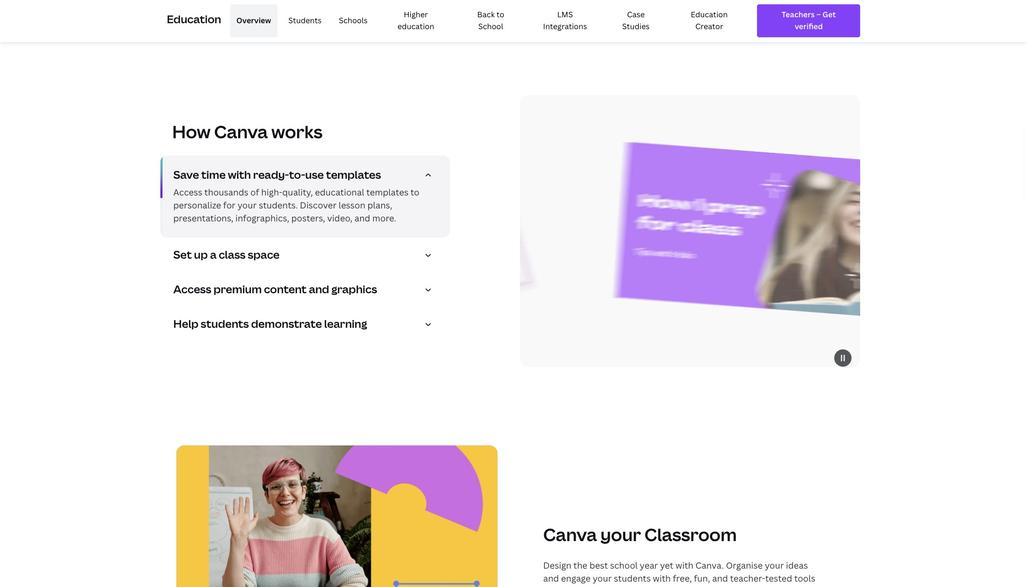 Task type: describe. For each thing, give the bounding box(es) containing it.
integrations
[[543, 21, 587, 32]]

how canva works
[[172, 120, 323, 143]]

the down engage
[[575, 586, 589, 587]]

works
[[271, 120, 323, 143]]

how
[[172, 120, 211, 143]]

education creator link
[[670, 4, 749, 37]]

ready-
[[253, 168, 289, 182]]

content
[[264, 282, 307, 297]]

2 horizontal spatial with
[[676, 560, 694, 572]]

save
[[173, 168, 199, 182]]

personalize
[[173, 199, 221, 211]]

free,
[[673, 573, 692, 585]]

ideas
[[786, 560, 808, 572]]

2 vertical spatial with
[[653, 573, 671, 585]]

teacher-
[[730, 573, 766, 585]]

access for access premium content and graphics
[[173, 282, 211, 297]]

access premium content and graphics
[[173, 282, 377, 297]]

class
[[219, 248, 246, 262]]

thousands
[[205, 187, 248, 198]]

to inside back to school
[[497, 9, 504, 19]]

back to school link
[[458, 4, 524, 37]]

bell.
[[674, 586, 692, 587]]

help students demonstrate learning
[[173, 317, 367, 331]]

graphics
[[332, 282, 377, 297]]

students
[[288, 15, 322, 25]]

back to school
[[477, 9, 504, 32]]

overview
[[236, 15, 271, 25]]

discover
[[300, 199, 337, 211]]

set up a class space
[[173, 248, 280, 262]]

presentations,
[[173, 212, 233, 224]]

for
[[223, 199, 236, 211]]

high-
[[261, 187, 282, 198]]

case studies link
[[607, 4, 666, 37]]

year
[[640, 560, 658, 572]]

engage
[[561, 573, 591, 585]]

canva.
[[696, 560, 724, 572]]

lms integrations link
[[528, 4, 602, 37]]

tools
[[795, 573, 816, 585]]

quality,
[[282, 187, 313, 198]]

to inside access thousands of high-quality, educational templates to personalize for your students. discover lesson plans, presentations, infographics, posters, video, and more.
[[411, 187, 420, 198]]

design the best school year yet with canva. organise your ideas and engage your students with free, fun, and teacher-tested tools — from the first day to the final bell.
[[543, 560, 816, 587]]

education
[[398, 21, 434, 32]]

up
[[194, 248, 208, 262]]

list of some integrations canva works with image
[[176, 446, 498, 587]]

of
[[251, 187, 259, 198]]

space
[[248, 248, 280, 262]]

help
[[173, 317, 199, 331]]

menu bar inside education element
[[226, 4, 749, 37]]

back
[[477, 9, 495, 19]]

and down canva.
[[712, 573, 728, 585]]

plans,
[[368, 199, 392, 211]]

infographics,
[[236, 212, 289, 224]]

your up the first
[[593, 573, 612, 585]]

case studies
[[622, 9, 650, 32]]

1 vertical spatial canva
[[543, 523, 597, 546]]

posters,
[[291, 212, 325, 224]]

more.
[[372, 212, 396, 224]]

video,
[[327, 212, 353, 224]]

templates for use
[[326, 168, 381, 182]]

lms integrations
[[543, 9, 587, 32]]

and inside access thousands of high-quality, educational templates to personalize for your students. discover lesson plans, presentations, infographics, posters, video, and more.
[[355, 212, 370, 224]]

save time with ready-to-use templates button
[[173, 168, 441, 186]]

tested
[[766, 573, 793, 585]]

use
[[305, 168, 324, 182]]



Task type: vqa. For each thing, say whether or not it's contained in the screenshot.
Magic Media
no



Task type: locate. For each thing, give the bounding box(es) containing it.
students
[[201, 317, 249, 331], [614, 573, 651, 585]]

1 access from the top
[[173, 187, 202, 198]]

students.
[[259, 199, 298, 211]]

and inside dropdown button
[[309, 282, 329, 297]]

students down the premium
[[201, 317, 249, 331]]

demonstrate
[[251, 317, 322, 331]]

1 vertical spatial templates
[[367, 187, 409, 198]]

and up —
[[543, 573, 559, 585]]

premium
[[214, 282, 262, 297]]

and down lesson
[[355, 212, 370, 224]]

templates
[[326, 168, 381, 182], [367, 187, 409, 198]]

education for education
[[167, 12, 221, 27]]

case
[[627, 9, 645, 19]]

students down school
[[614, 573, 651, 585]]

with inside save time with ready-to-use templates dropdown button
[[228, 168, 251, 182]]

canva up design
[[543, 523, 597, 546]]

0 vertical spatial canva
[[214, 120, 268, 143]]

0 vertical spatial to
[[497, 9, 504, 19]]

from
[[552, 586, 573, 587]]

with up final at the bottom of page
[[653, 573, 671, 585]]

access up help
[[173, 282, 211, 297]]

1 horizontal spatial with
[[653, 573, 671, 585]]

1 horizontal spatial canva
[[543, 523, 597, 546]]

0 vertical spatial with
[[228, 168, 251, 182]]

0 vertical spatial students
[[201, 317, 249, 331]]

yet
[[660, 560, 674, 572]]

education
[[691, 9, 728, 19], [167, 12, 221, 27]]

menu bar
[[226, 4, 749, 37]]

first
[[591, 586, 608, 587]]

your down of
[[238, 199, 257, 211]]

final
[[654, 586, 672, 587]]

educational
[[315, 187, 364, 198]]

canva
[[214, 120, 268, 143], [543, 523, 597, 546]]

fun,
[[694, 573, 710, 585]]

canva right how in the top of the page
[[214, 120, 268, 143]]

help students demonstrate learning button
[[173, 317, 441, 335]]

set up a class space button
[[173, 248, 441, 266]]

best
[[590, 560, 608, 572]]

templates up the plans,
[[367, 187, 409, 198]]

time
[[201, 168, 226, 182]]

higher education
[[398, 9, 434, 32]]

2 access from the top
[[173, 282, 211, 297]]

a
[[210, 248, 217, 262]]

with
[[228, 168, 251, 182], [676, 560, 694, 572], [653, 573, 671, 585]]

education element
[[167, 0, 861, 41]]

—
[[543, 586, 550, 587]]

your up tested
[[765, 560, 784, 572]]

access thousands of high-quality, educational templates to personalize for your students. discover lesson plans, presentations, infographics, posters, video, and more.
[[173, 187, 420, 224]]

templates inside access thousands of high-quality, educational templates to personalize for your students. discover lesson plans, presentations, infographics, posters, video, and more.
[[367, 187, 409, 198]]

with up thousands at the top left of page
[[228, 168, 251, 182]]

students inside design the best school year yet with canva. organise your ideas and engage your students with free, fun, and teacher-tested tools — from the first day to the final bell.
[[614, 573, 651, 585]]

the up engage
[[574, 560, 588, 572]]

to-
[[289, 168, 305, 182]]

education for education creator
[[691, 9, 728, 19]]

0 horizontal spatial canva
[[214, 120, 268, 143]]

the
[[574, 560, 588, 572], [575, 586, 589, 587], [638, 586, 652, 587]]

0 horizontal spatial to
[[411, 187, 420, 198]]

templates inside dropdown button
[[326, 168, 381, 182]]

1 vertical spatial to
[[411, 187, 420, 198]]

0 vertical spatial templates
[[326, 168, 381, 182]]

higher education link
[[379, 4, 454, 37]]

and
[[355, 212, 370, 224], [309, 282, 329, 297], [543, 573, 559, 585], [712, 573, 728, 585]]

to inside design the best school year yet with canva. organise your ideas and engage your students with free, fun, and teacher-tested tools — from the first day to the final bell.
[[627, 586, 636, 587]]

save time with ready-to-use templates
[[173, 168, 381, 182]]

access inside dropdown button
[[173, 282, 211, 297]]

access up 'personalize'
[[173, 187, 202, 198]]

your inside access thousands of high-quality, educational templates to personalize for your students. discover lesson plans, presentations, infographics, posters, video, and more.
[[238, 199, 257, 211]]

1 vertical spatial with
[[676, 560, 694, 572]]

1 vertical spatial students
[[614, 573, 651, 585]]

school
[[610, 560, 638, 572]]

students link
[[282, 4, 328, 37]]

1 horizontal spatial students
[[614, 573, 651, 585]]

overview link
[[230, 4, 278, 37]]

schools
[[339, 15, 368, 25]]

0 vertical spatial access
[[173, 187, 202, 198]]

0 horizontal spatial with
[[228, 168, 251, 182]]

1 horizontal spatial to
[[497, 9, 504, 19]]

teachers – get verified image
[[767, 9, 851, 33]]

studies
[[622, 21, 650, 32]]

2 vertical spatial to
[[627, 586, 636, 587]]

set
[[173, 248, 192, 262]]

lesson
[[339, 199, 366, 211]]

access
[[173, 187, 202, 198], [173, 282, 211, 297]]

0 horizontal spatial students
[[201, 317, 249, 331]]

students inside dropdown button
[[201, 317, 249, 331]]

0 horizontal spatial education
[[167, 12, 221, 27]]

to
[[497, 9, 504, 19], [411, 187, 420, 198], [627, 586, 636, 587]]

lms
[[557, 9, 573, 19]]

higher
[[404, 9, 428, 19]]

the left final at the bottom of page
[[638, 586, 652, 587]]

classroom
[[645, 523, 737, 546]]

templates up educational
[[326, 168, 381, 182]]

templates for educational
[[367, 187, 409, 198]]

your
[[238, 199, 257, 211], [601, 523, 641, 546], [765, 560, 784, 572], [593, 573, 612, 585]]

access premium content and graphics button
[[173, 282, 441, 301]]

2 horizontal spatial to
[[627, 586, 636, 587]]

with up free,
[[676, 560, 694, 572]]

and right content
[[309, 282, 329, 297]]

design
[[543, 560, 572, 572]]

creator
[[696, 21, 723, 32]]

1 vertical spatial access
[[173, 282, 211, 297]]

education creator
[[691, 9, 728, 32]]

your up school
[[601, 523, 641, 546]]

access for access thousands of high-quality, educational templates to personalize for your students. discover lesson plans, presentations, infographics, posters, video, and more.
[[173, 187, 202, 198]]

schools link
[[332, 4, 374, 37]]

access inside access thousands of high-quality, educational templates to personalize for your students. discover lesson plans, presentations, infographics, posters, video, and more.
[[173, 187, 202, 198]]

1 horizontal spatial education
[[691, 9, 728, 19]]

learning
[[324, 317, 367, 331]]

school
[[478, 21, 504, 32]]

canva your classroom
[[543, 523, 737, 546]]

organise
[[726, 560, 763, 572]]

menu bar containing higher education
[[226, 4, 749, 37]]

day
[[610, 586, 625, 587]]



